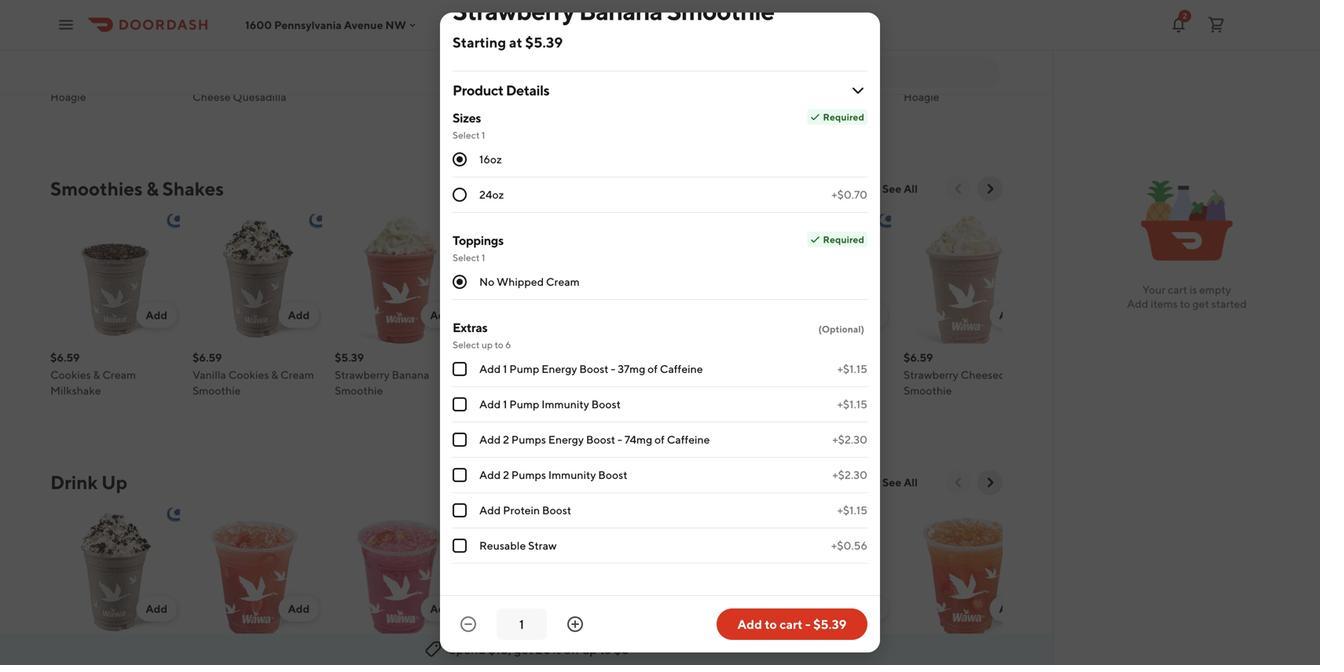 Task type: describe. For each thing, give the bounding box(es) containing it.
protein
[[503, 504, 540, 517]]

1600 pennsylvania avenue nw
[[245, 18, 406, 31]]

caramel
[[477, 369, 519, 382]]

- for 37mg
[[611, 363, 616, 376]]

$9.19 custom double meat hoagie
[[477, 57, 584, 103]]

$7.89
[[619, 57, 647, 70]]

2 roasted from the left
[[934, 75, 975, 88]]

(optional)
[[819, 324, 865, 335]]

quesadilla inside buffalo chicken & cheese quesadilla
[[233, 90, 287, 103]]

all for smoothies & shakes
[[904, 182, 918, 195]]

add inside add to cart - $5.39 button
[[738, 617, 762, 632]]

16oz
[[479, 153, 502, 166]]

select for sizes
[[453, 130, 480, 141]]

meat
[[558, 75, 584, 88]]

product details
[[453, 82, 550, 99]]

toppings select 1
[[453, 233, 504, 263]]

smoothies & shakes
[[50, 178, 224, 200]]

milkshake for $6.59 cookies & cream milkshake
[[50, 384, 101, 397]]

chicken inside $5.69 buffalo chicken cheesesteak hoagie
[[800, 75, 842, 88]]

boost for add 2 pumps immunity boost
[[598, 469, 628, 482]]

add 1 pump immunity boost
[[479, 398, 621, 411]]

add to cart - $5.39 button
[[717, 609, 868, 641]]

whipped
[[497, 275, 544, 288]]

to inside 'your cart is empty add items to get started'
[[1180, 297, 1191, 310]]

1 inside "toppings select 1"
[[482, 252, 485, 263]]

Current quantity is 1 number field
[[506, 616, 538, 633]]

immunity for pump
[[542, 398, 589, 411]]

add protein boost
[[479, 504, 571, 517]]

required for toppings
[[823, 234, 865, 245]]

all for drink up
[[904, 476, 918, 489]]

your
[[1143, 283, 1166, 296]]

2 turkey from the left
[[977, 75, 1011, 88]]

pumps for immunity
[[511, 469, 546, 482]]

extras select up to 6
[[453, 320, 511, 351]]

energy for pumps
[[548, 433, 584, 446]]

up inside extras select up to 6
[[482, 340, 493, 351]]

boost for add 1 pump immunity boost
[[592, 398, 621, 411]]

buffalo inside $5.69 buffalo chicken cheesesteak hoagie
[[762, 75, 798, 88]]

open menu image
[[57, 15, 75, 34]]

smoothie inside $6.59 strawberry cheesecake smoothie
[[904, 384, 952, 397]]

up
[[101, 472, 127, 494]]

20%
[[536, 643, 561, 657]]

see all link for drink up
[[873, 470, 927, 496]]

$15,
[[488, 643, 512, 657]]

$5.69
[[762, 57, 791, 70]]

see all for smoothies & shakes
[[882, 182, 918, 195]]

boost for add 1 pump energy boost - 37mg of caffeine
[[579, 363, 609, 376]]

decrease quantity by 1 image
[[459, 615, 478, 634]]

next button of carousel image for drink up
[[982, 475, 998, 491]]

toppings group
[[453, 232, 868, 300]]

1 horizontal spatial quesadilla
[[410, 75, 464, 88]]

$5.69 buffalo chicken cheesesteak hoagie
[[762, 57, 864, 103]]

beef
[[335, 75, 358, 88]]

see all link for smoothies & shakes
[[873, 176, 927, 202]]

immunity for pumps
[[548, 469, 596, 482]]

to inside extras select up to 6
[[495, 340, 504, 351]]

banana
[[392, 369, 429, 382]]

dialog containing starting at $5.39
[[440, 0, 880, 653]]

chocolate for chocolate cookies & cream milkshake
[[762, 369, 814, 382]]

1 vertical spatial get
[[514, 643, 533, 657]]

2 oven from the left
[[904, 75, 931, 88]]

spend
[[449, 643, 486, 657]]

$4.79 for caramel hot chocolate image
[[619, 645, 648, 658]]

energy for pump
[[542, 363, 577, 376]]

$6.59 caramel cookies & cream smoothie
[[477, 351, 571, 397]]

see for drink up
[[882, 476, 902, 489]]

increase quantity by 1 image
[[566, 615, 585, 634]]

product details button
[[453, 72, 868, 109]]

add to cart - $5.39
[[738, 617, 847, 632]]

started
[[1212, 297, 1247, 310]]

+$2.30 for add 2 pumps energy boost - 74mg of caffeine
[[833, 433, 868, 446]]

1 turkey from the left
[[124, 75, 157, 88]]

smoothies & shakes link
[[50, 176, 224, 202]]

1600
[[245, 18, 272, 31]]

+$1.15 for immunity
[[837, 398, 868, 411]]

green tea strawberry passion fruit refresher image
[[904, 508, 1034, 638]]

required for sizes
[[823, 112, 865, 123]]

details
[[506, 82, 550, 99]]

+$2.30 for add 2 pumps immunity boost
[[833, 469, 868, 482]]

2 for add 2 pumps immunity boost
[[503, 469, 509, 482]]

to inside button
[[765, 617, 777, 632]]

add 1 pump energy boost - 37mg of caffeine
[[479, 363, 703, 376]]

1 roasted from the left
[[80, 75, 122, 88]]

- inside button
[[805, 617, 811, 632]]

chocolate cookies & cream milkshake
[[762, 369, 866, 397]]

1 down 6
[[503, 363, 507, 376]]

$6.59 strawberry cheesecake smoothie
[[904, 351, 1022, 397]]

notification bell image
[[1169, 15, 1188, 34]]

& inside buffalo chicken & cheese quesadilla
[[275, 75, 282, 88]]

drink up
[[50, 472, 127, 494]]

get inside 'your cart is empty add items to get started'
[[1193, 297, 1209, 310]]

cookies for chocolate cookies & cream milkshake
[[816, 369, 857, 382]]

reusable
[[479, 540, 526, 553]]

cheese inside buffalo chicken & cheese quesadilla
[[193, 90, 231, 103]]

cookies for chocolate cookies cheesecake milkshake
[[674, 369, 714, 382]]

cookies inside the $6.59 caramel cookies & cream smoothie
[[522, 369, 562, 382]]

double
[[519, 75, 556, 88]]

74mg
[[625, 433, 653, 446]]

starting at $5.39
[[453, 34, 563, 51]]

1 inside sizes select 1
[[482, 130, 485, 141]]

beef & cheese quesadilla
[[335, 75, 464, 88]]

previous button of carousel image for smoothies & shakes
[[951, 181, 967, 197]]

straw
[[528, 540, 557, 553]]

cart inside button
[[780, 617, 803, 632]]

avenue
[[344, 18, 383, 31]]

+$0.70
[[832, 188, 868, 201]]

$6.59 cookies & cream milkshake
[[50, 351, 136, 397]]

0 vertical spatial $5.39
[[525, 34, 563, 51]]



Task type: locate. For each thing, give the bounding box(es) containing it.
toppings
[[453, 233, 504, 248]]

0 vertical spatial cart
[[1168, 283, 1188, 296]]

cheesecake for strawberry
[[961, 369, 1022, 382]]

$6.59 for $6.59 cookies & cream milkshake
[[50, 351, 80, 364]]

0 horizontal spatial strawberry
[[335, 369, 390, 382]]

next button of carousel image for smoothies & shakes
[[982, 181, 998, 197]]

shakes
[[162, 178, 224, 200]]

$6.59 for $6.59 caramel cookies & cream smoothie
[[477, 351, 507, 364]]

2 +$1.15 from the top
[[837, 398, 868, 411]]

boost up the 'add 2 pumps energy boost - 74mg of caffeine'
[[592, 398, 621, 411]]

boost left 74mg
[[586, 433, 615, 446]]

0 vertical spatial pumps
[[511, 433, 546, 446]]

cheese
[[370, 75, 408, 88], [193, 90, 231, 103]]

oven
[[50, 75, 78, 88], [904, 75, 931, 88]]

strawberry for $6.59
[[904, 369, 959, 382]]

0 horizontal spatial oven roasted turkey hoagie
[[50, 75, 157, 103]]

caramel hot chocolate image
[[619, 508, 749, 638]]

2 vertical spatial $5.39
[[813, 617, 847, 632]]

+$2.30
[[833, 433, 868, 446], [833, 469, 868, 482]]

1 oven from the left
[[50, 75, 78, 88]]

pumps up add protein boost
[[511, 469, 546, 482]]

1 horizontal spatial $4.79
[[762, 645, 790, 658]]

sizes
[[453, 110, 481, 125]]

3 +$1.15 from the top
[[837, 504, 868, 517]]

2 smoothie from the left
[[335, 384, 383, 397]]

caffeine for add 2 pumps energy boost - 74mg of caffeine
[[667, 433, 710, 446]]

1 $4.79 from the left
[[619, 645, 648, 658]]

cheesecake inside "chocolate cookies cheesecake milkshake"
[[619, 384, 681, 397]]

hoagie
[[50, 90, 86, 103], [477, 90, 513, 103], [828, 90, 864, 103], [904, 90, 940, 103]]

2
[[1183, 11, 1187, 20], [503, 433, 509, 446], [503, 469, 509, 482]]

cookies for $6.59 cookies & cream milkshake
[[50, 369, 91, 382]]

2 $6.59 from the left
[[193, 351, 222, 364]]

required inside sizes group
[[823, 112, 865, 123]]

1 horizontal spatial roasted
[[934, 75, 975, 88]]

0 vertical spatial see all
[[882, 182, 918, 195]]

select
[[453, 130, 480, 141], [453, 252, 480, 263], [453, 340, 480, 351]]

starting
[[453, 34, 506, 51]]

1 select from the top
[[453, 130, 480, 141]]

items
[[1151, 297, 1178, 310]]

1 +$1.15 from the top
[[837, 363, 868, 376]]

0 horizontal spatial $5.39
[[335, 351, 364, 364]]

select for extras
[[453, 340, 480, 351]]

1 vertical spatial $5.39
[[335, 351, 364, 364]]

2 horizontal spatial milkshake
[[797, 384, 848, 397]]

cream inside toppings group
[[546, 275, 580, 288]]

$5.39
[[525, 34, 563, 51], [335, 351, 364, 364], [813, 617, 847, 632]]

smoothie
[[193, 384, 241, 397], [335, 384, 383, 397], [513, 384, 561, 397], [904, 384, 952, 397]]

cookies inside "chocolate cookies cheesecake milkshake"
[[674, 369, 714, 382]]

$5.39 inside $5.39 strawberry banana smoothie
[[335, 351, 364, 364]]

2 horizontal spatial -
[[805, 617, 811, 632]]

2 chocolate from the left
[[762, 369, 814, 382]]

add inside 'your cart is empty add items to get started'
[[1127, 297, 1149, 310]]

strawberry cheesecake smoothie image
[[904, 214, 1034, 344]]

1 vertical spatial caffeine
[[667, 433, 710, 446]]

1 see all link from the top
[[873, 176, 927, 202]]

24oz
[[479, 188, 504, 201]]

0 vertical spatial select
[[453, 130, 480, 141]]

1 horizontal spatial cheese
[[370, 75, 408, 88]]

required down $5.69 buffalo chicken cheesesteak hoagie
[[823, 112, 865, 123]]

of right 37mg
[[648, 363, 658, 376]]

no
[[479, 275, 495, 288]]

2 all from the top
[[904, 476, 918, 489]]

0 vertical spatial of
[[648, 363, 658, 376]]

chocolate inside "chocolate cookies cheesecake milkshake"
[[619, 369, 671, 382]]

cream inside the $6.59 caramel cookies & cream smoothie
[[477, 384, 511, 397]]

1 next button of carousel image from the top
[[982, 181, 998, 197]]

+$1.15 down chocolate cookies & cream milkshake
[[837, 398, 868, 411]]

0 horizontal spatial -
[[611, 363, 616, 376]]

2 vertical spatial +$1.15
[[837, 504, 868, 517]]

+$2.30 up +$0.56
[[833, 469, 868, 482]]

0 horizontal spatial cheese
[[193, 90, 231, 103]]

1 pump from the top
[[510, 363, 539, 376]]

add 2 pumps energy boost - 74mg of caffeine
[[479, 433, 710, 446]]

$6.59 inside the $6.59 cookies & cream milkshake
[[50, 351, 80, 364]]

roasted
[[80, 75, 122, 88], [934, 75, 975, 88]]

milkshake
[[50, 384, 101, 397], [683, 384, 734, 397], [797, 384, 848, 397]]

empty
[[1199, 283, 1232, 296]]

buffalo inside buffalo chicken & cheese quesadilla
[[193, 75, 229, 88]]

1 vertical spatial cheesecake
[[619, 384, 681, 397]]

1 milkshake from the left
[[50, 384, 101, 397]]

extras group
[[453, 319, 868, 564]]

2 see all from the top
[[882, 476, 918, 489]]

+$1.15 up +$0.56
[[837, 504, 868, 517]]

immunity
[[542, 398, 589, 411], [548, 469, 596, 482]]

0 vertical spatial cheese
[[370, 75, 408, 88]]

0 vertical spatial previous button of carousel image
[[951, 181, 967, 197]]

1 vertical spatial select
[[453, 252, 480, 263]]

$6.59 inside $6.59 vanilla cookies & cream smoothie
[[193, 351, 222, 364]]

2 buffalo from the left
[[762, 75, 798, 88]]

chocolate inside chocolate cookies & cream milkshake
[[762, 369, 814, 382]]

2 +$2.30 from the top
[[833, 469, 868, 482]]

2 strawberry from the left
[[904, 369, 959, 382]]

off
[[564, 643, 580, 657]]

select inside "toppings select 1"
[[453, 252, 480, 263]]

1 +$2.30 from the top
[[833, 433, 868, 446]]

cookies inside chocolate cookies & cream milkshake
[[816, 369, 857, 382]]

boost
[[579, 363, 609, 376], [592, 398, 621, 411], [586, 433, 615, 446], [598, 469, 628, 482], [542, 504, 571, 517]]

see for smoothies & shakes
[[882, 182, 902, 195]]

0 vertical spatial up
[[482, 340, 493, 351]]

energy
[[542, 363, 577, 376], [548, 433, 584, 446]]

dulce de leche latte image
[[762, 508, 891, 638]]

see all link
[[873, 176, 927, 202], [873, 470, 927, 496]]

1 chicken from the left
[[231, 75, 273, 88]]

1 pumps from the top
[[511, 433, 546, 446]]

chicken
[[231, 75, 273, 88], [800, 75, 842, 88]]

$5.39 inside button
[[813, 617, 847, 632]]

- for 74mg
[[618, 433, 622, 446]]

1 smoothie from the left
[[193, 384, 241, 397]]

1 vertical spatial see all
[[882, 476, 918, 489]]

next button of carousel image
[[982, 181, 998, 197], [982, 475, 998, 491]]

0 vertical spatial -
[[611, 363, 616, 376]]

$6.59 inside $6.59 strawberry cheesecake smoothie
[[904, 351, 933, 364]]

0 vertical spatial see
[[882, 182, 902, 195]]

add 2 pumps immunity boost
[[479, 469, 628, 482]]

0 horizontal spatial milkshake
[[50, 384, 101, 397]]

cart
[[1168, 283, 1188, 296], [780, 617, 803, 632]]

0 vertical spatial energy
[[542, 363, 577, 376]]

up right off
[[582, 643, 597, 657]]

cream inside the $6.59 cookies & cream milkshake
[[102, 369, 136, 382]]

pumps for energy
[[511, 433, 546, 446]]

$5.79
[[477, 645, 506, 658]]

chocolate cookies cheesecake milkshake
[[619, 369, 734, 397]]

No Whipped Cream radio
[[453, 275, 467, 289]]

1 horizontal spatial turkey
[[977, 75, 1011, 88]]

previous button of carousel image for drink up
[[951, 475, 967, 491]]

3 hoagie from the left
[[828, 90, 864, 103]]

3 $6.59 from the left
[[477, 351, 507, 364]]

required
[[823, 112, 865, 123], [823, 234, 865, 245]]

3 milkshake from the left
[[797, 384, 848, 397]]

2 left 0 items, open order cart "image"
[[1183, 11, 1187, 20]]

strawberry for $5.39
[[335, 369, 390, 382]]

smoothies
[[50, 178, 143, 200]]

& inside $6.59 vanilla cookies & cream smoothie
[[271, 369, 278, 382]]

0 horizontal spatial up
[[482, 340, 493, 351]]

cheesesteak
[[762, 90, 826, 103]]

2 required from the top
[[823, 234, 865, 245]]

1 vertical spatial pump
[[510, 398, 539, 411]]

1 horizontal spatial buffalo
[[762, 75, 798, 88]]

chocolate for chocolate cookies cheesecake milkshake
[[619, 369, 671, 382]]

cream inside chocolate cookies & cream milkshake
[[762, 384, 795, 397]]

boost right protein
[[542, 504, 571, 517]]

strawberry dragonfruit refresher image
[[193, 508, 322, 638]]

nw
[[385, 18, 406, 31]]

0 horizontal spatial $4.79
[[619, 645, 648, 658]]

cream inside $6.59 vanilla cookies & cream smoothie
[[281, 369, 314, 382]]

no whipped cream
[[479, 275, 580, 288]]

& inside the $6.59 cookies & cream milkshake
[[93, 369, 100, 382]]

4 cookies from the left
[[674, 369, 714, 382]]

1 vertical spatial cheese
[[193, 90, 231, 103]]

cart inside 'your cart is empty add items to get started'
[[1168, 283, 1188, 296]]

1 previous button of carousel image from the top
[[951, 181, 967, 197]]

caramel cookies & cream smoothie image
[[477, 214, 607, 344]]

pump down 6
[[510, 363, 539, 376]]

0 horizontal spatial oven
[[50, 75, 78, 88]]

buffalo chicken & cheese quesadilla
[[193, 75, 287, 103]]

0 vertical spatial immunity
[[542, 398, 589, 411]]

4 smoothie from the left
[[904, 384, 952, 397]]

get right $15,
[[514, 643, 533, 657]]

buffalo
[[193, 75, 229, 88], [762, 75, 798, 88]]

1 vertical spatial immunity
[[548, 469, 596, 482]]

1 vertical spatial 2
[[503, 433, 509, 446]]

required inside toppings group
[[823, 234, 865, 245]]

1 horizontal spatial chicken
[[800, 75, 842, 88]]

1 vertical spatial pumps
[[511, 469, 546, 482]]

of for 74mg
[[655, 433, 665, 446]]

pump for immunity
[[510, 398, 539, 411]]

salted caramel cappuccino image
[[477, 508, 607, 638]]

1 horizontal spatial chocolate
[[762, 369, 814, 382]]

+$1.15 down "(optional)"
[[837, 363, 868, 376]]

0 horizontal spatial chocolate
[[619, 369, 671, 382]]

milkshake inside "chocolate cookies cheesecake milkshake"
[[683, 384, 734, 397]]

1 down caramel
[[503, 398, 507, 411]]

$4.79
[[619, 645, 648, 658], [762, 645, 790, 658]]

3 select from the top
[[453, 340, 480, 351]]

1 horizontal spatial up
[[582, 643, 597, 657]]

2 hoagie from the left
[[477, 90, 513, 103]]

1 hoagie from the left
[[50, 90, 86, 103]]

chicken down 1600
[[231, 75, 273, 88]]

1 $6.59 from the left
[[50, 351, 80, 364]]

6
[[505, 340, 511, 351]]

0 vertical spatial all
[[904, 182, 918, 195]]

extras
[[453, 320, 488, 335]]

0 horizontal spatial turkey
[[124, 75, 157, 88]]

2 cookies from the left
[[228, 369, 269, 382]]

1 cookies from the left
[[50, 369, 91, 382]]

4 hoagie from the left
[[904, 90, 940, 103]]

cheesecake for cookies
[[619, 384, 681, 397]]

16oz radio
[[453, 152, 467, 167]]

0 horizontal spatial roasted
[[80, 75, 122, 88]]

chocolate
[[619, 369, 671, 382], [762, 369, 814, 382]]

1 horizontal spatial oven
[[904, 75, 931, 88]]

& inside chocolate cookies & cream milkshake
[[859, 369, 866, 382]]

0 vertical spatial get
[[1193, 297, 1209, 310]]

select for toppings
[[453, 252, 480, 263]]

0 items, open order cart image
[[1207, 15, 1226, 34]]

2 pump from the top
[[510, 398, 539, 411]]

1 down toppings
[[482, 252, 485, 263]]

none radio inside sizes group
[[453, 188, 467, 202]]

of
[[648, 363, 658, 376], [655, 433, 665, 446]]

2 previous button of carousel image from the top
[[951, 475, 967, 491]]

at
[[509, 34, 522, 51]]

is
[[1190, 283, 1197, 296]]

strawberry banana smoothie image
[[335, 214, 464, 344]]

0 horizontal spatial chicken
[[231, 75, 273, 88]]

2 milkshake from the left
[[683, 384, 734, 397]]

vanilla cookies & cream smoothie image
[[193, 214, 322, 344]]

chocolate cookies cheesecake milkshake image
[[619, 214, 749, 344]]

1 required from the top
[[823, 112, 865, 123]]

2 down add 1 pump immunity boost
[[503, 433, 509, 446]]

3 smoothie from the left
[[513, 384, 561, 397]]

0 horizontal spatial buffalo
[[193, 75, 229, 88]]

2 $4.79 from the left
[[762, 645, 790, 658]]

2 select from the top
[[453, 252, 480, 263]]

1 vertical spatial +$1.15
[[837, 398, 868, 411]]

0 vertical spatial next button of carousel image
[[982, 181, 998, 197]]

1
[[482, 130, 485, 141], [482, 252, 485, 263], [503, 363, 507, 376], [503, 398, 507, 411]]

chicken up cheesesteak
[[800, 75, 842, 88]]

dialog
[[440, 0, 880, 653]]

quesadilla up sizes
[[410, 75, 464, 88]]

1 vertical spatial quesadilla
[[233, 90, 287, 103]]

1 horizontal spatial $5.39
[[525, 34, 563, 51]]

get down is
[[1193, 297, 1209, 310]]

smoothie inside the $6.59 caramel cookies & cream smoothie
[[513, 384, 561, 397]]

1 vertical spatial -
[[618, 433, 622, 446]]

0 vertical spatial +$1.15
[[837, 363, 868, 376]]

1 oven roasted turkey hoagie from the left
[[50, 75, 157, 103]]

up left 6
[[482, 340, 493, 351]]

select down sizes
[[453, 130, 480, 141]]

0 vertical spatial caffeine
[[660, 363, 703, 376]]

immunity down the 'add 2 pumps energy boost - 74mg of caffeine'
[[548, 469, 596, 482]]

1 horizontal spatial -
[[618, 433, 622, 446]]

+$2.30 down chocolate cookies & cream milkshake
[[833, 433, 868, 446]]

5 cookies from the left
[[816, 369, 857, 382]]

sizes select 1
[[453, 110, 485, 141]]

caffeine right 74mg
[[667, 433, 710, 446]]

2 vertical spatial select
[[453, 340, 480, 351]]

your cart is empty add items to get started
[[1127, 283, 1247, 310]]

hoagie inside $5.69 buffalo chicken cheesesteak hoagie
[[828, 90, 864, 103]]

1 vertical spatial see all link
[[873, 470, 927, 496]]

select inside sizes select 1
[[453, 130, 480, 141]]

Search Wawa search field
[[761, 64, 987, 81]]

1 horizontal spatial cart
[[1168, 283, 1188, 296]]

4 $6.59 from the left
[[904, 351, 933, 364]]

None checkbox
[[453, 504, 467, 518]]

none checkbox inside "extras" group
[[453, 504, 467, 518]]

None checkbox
[[453, 362, 467, 376], [453, 398, 467, 412], [453, 433, 467, 447], [453, 468, 467, 483], [453, 539, 467, 553], [453, 362, 467, 376], [453, 398, 467, 412], [453, 433, 467, 447], [453, 468, 467, 483], [453, 539, 467, 553]]

required down the +$0.70
[[823, 234, 865, 245]]

select down extras
[[453, 340, 480, 351]]

2 oven roasted turkey hoagie from the left
[[904, 75, 1011, 103]]

1 vertical spatial previous button of carousel image
[[951, 475, 967, 491]]

0 vertical spatial +$2.30
[[833, 433, 868, 446]]

1 vertical spatial required
[[823, 234, 865, 245]]

chicken inside buffalo chicken & cheese quesadilla
[[231, 75, 273, 88]]

strawberry inside $6.59 strawberry cheesecake smoothie
[[904, 369, 959, 382]]

1 chocolate from the left
[[619, 369, 671, 382]]

get
[[1193, 297, 1209, 310], [514, 643, 533, 657]]

spend $15, get 20% off up to $5
[[449, 643, 629, 657]]

quesadilla
[[410, 75, 464, 88], [233, 90, 287, 103]]

0 horizontal spatial get
[[514, 643, 533, 657]]

1 vertical spatial of
[[655, 433, 665, 446]]

hoagie inside $9.19 custom double meat hoagie
[[477, 90, 513, 103]]

$5
[[614, 643, 629, 657]]

$6.59 vanilla cookies & cream smoothie
[[193, 351, 314, 397]]

0 vertical spatial cheesecake
[[961, 369, 1022, 382]]

1 vertical spatial see
[[882, 476, 902, 489]]

0 vertical spatial 2
[[1183, 11, 1187, 20]]

2 vertical spatial 2
[[503, 469, 509, 482]]

0 horizontal spatial cheesecake
[[619, 384, 681, 397]]

select down toppings
[[453, 252, 480, 263]]

2 vertical spatial -
[[805, 617, 811, 632]]

caffeine for add 1 pump energy boost - 37mg of caffeine
[[660, 363, 703, 376]]

oven roasted turkey hoagie
[[50, 75, 157, 103], [904, 75, 1011, 103]]

1 horizontal spatial get
[[1193, 297, 1209, 310]]

pennsylvania
[[274, 18, 342, 31]]

2 up protein
[[503, 469, 509, 482]]

smoothie inside $6.59 vanilla cookies & cream smoothie
[[193, 384, 241, 397]]

1 horizontal spatial strawberry
[[904, 369, 959, 382]]

drink up link
[[50, 470, 127, 496]]

1 strawberry from the left
[[335, 369, 390, 382]]

$6.59 inside the $6.59 caramel cookies & cream smoothie
[[477, 351, 507, 364]]

vanilla cookies & cream cappuccino image
[[50, 508, 180, 638]]

quesadilla down 1600
[[233, 90, 287, 103]]

turkey
[[124, 75, 157, 88], [977, 75, 1011, 88]]

strawberry inside $5.39 strawberry banana smoothie
[[335, 369, 390, 382]]

milkshake for chocolate cookies & cream milkshake
[[797, 384, 848, 397]]

0 vertical spatial pump
[[510, 363, 539, 376]]

2 horizontal spatial $5.39
[[813, 617, 847, 632]]

37mg
[[618, 363, 646, 376]]

caffeine right 37mg
[[660, 363, 703, 376]]

1 vertical spatial energy
[[548, 433, 584, 446]]

+$1.15
[[837, 363, 868, 376], [837, 398, 868, 411], [837, 504, 868, 517]]

1 all from the top
[[904, 182, 918, 195]]

2 next button of carousel image from the top
[[982, 475, 998, 491]]

1 vertical spatial up
[[582, 643, 597, 657]]

cookies inside $6.59 vanilla cookies & cream smoothie
[[228, 369, 269, 382]]

energy up add 2 pumps immunity boost
[[548, 433, 584, 446]]

see all for drink up
[[882, 476, 918, 489]]

drink
[[50, 472, 98, 494]]

cookies & cream milkshake image
[[50, 214, 180, 344]]

2 see from the top
[[882, 476, 902, 489]]

0 vertical spatial required
[[823, 112, 865, 123]]

of for 37mg
[[648, 363, 658, 376]]

immunity down add 1 pump energy boost - 37mg of caffeine
[[542, 398, 589, 411]]

1600 pennsylvania avenue nw button
[[245, 18, 419, 31]]

sizes group
[[453, 109, 868, 213]]

pump down the $6.59 caramel cookies & cream smoothie
[[510, 398, 539, 411]]

milkshake inside chocolate cookies & cream milkshake
[[797, 384, 848, 397]]

1 vertical spatial all
[[904, 476, 918, 489]]

2 for add 2 pumps energy boost - 74mg of caffeine
[[503, 433, 509, 446]]

of right 74mg
[[655, 433, 665, 446]]

$6.59 for $6.59 strawberry cheesecake smoothie
[[904, 351, 933, 364]]

reusable straw
[[479, 540, 557, 553]]

pump for energy
[[510, 363, 539, 376]]

1 see all from the top
[[882, 182, 918, 195]]

1 horizontal spatial oven roasted turkey hoagie
[[904, 75, 1011, 103]]

1 vertical spatial next button of carousel image
[[982, 475, 998, 491]]

1 horizontal spatial cheesecake
[[961, 369, 1022, 382]]

select inside extras select up to 6
[[453, 340, 480, 351]]

boost down the 'add 2 pumps energy boost - 74mg of caffeine'
[[598, 469, 628, 482]]

+$1.15 for energy
[[837, 363, 868, 376]]

pumps down add 1 pump immunity boost
[[511, 433, 546, 446]]

boost for add 2 pumps energy boost - 74mg of caffeine
[[586, 433, 615, 446]]

up
[[482, 340, 493, 351], [582, 643, 597, 657]]

1 vertical spatial +$2.30
[[833, 469, 868, 482]]

cookies inside the $6.59 cookies & cream milkshake
[[50, 369, 91, 382]]

$9.19
[[477, 57, 504, 70]]

vanilla
[[193, 369, 226, 382]]

1 buffalo from the left
[[193, 75, 229, 88]]

$4.79 right off
[[619, 645, 648, 658]]

smoothie inside $5.39 strawberry banana smoothie
[[335, 384, 383, 397]]

0 horizontal spatial quesadilla
[[233, 90, 287, 103]]

$4.79 for the dulce de leche latte image
[[762, 645, 790, 658]]

$6.59
[[50, 351, 80, 364], [193, 351, 222, 364], [477, 351, 507, 364], [904, 351, 933, 364]]

oat milk blush strawberry refresher image
[[335, 508, 464, 638]]

$6.59 for $6.59 vanilla cookies & cream smoothie
[[193, 351, 222, 364]]

1 vertical spatial cart
[[780, 617, 803, 632]]

milkshake inside the $6.59 cookies & cream milkshake
[[50, 384, 101, 397]]

+$0.56
[[831, 540, 868, 553]]

3 cookies from the left
[[522, 369, 562, 382]]

custom
[[477, 75, 516, 88]]

chocolate cookies & cream milkshake image
[[762, 214, 891, 344]]

0 vertical spatial quesadilla
[[410, 75, 464, 88]]

& inside the $6.59 caramel cookies & cream smoothie
[[564, 369, 571, 382]]

0 vertical spatial see all link
[[873, 176, 927, 202]]

cheesecake inside $6.59 strawberry cheesecake smoothie
[[961, 369, 1022, 382]]

$5.39 strawberry banana smoothie
[[335, 351, 429, 397]]

2 see all link from the top
[[873, 470, 927, 496]]

product
[[453, 82, 504, 99]]

2 pumps from the top
[[511, 469, 546, 482]]

boost left 37mg
[[579, 363, 609, 376]]

1 horizontal spatial milkshake
[[683, 384, 734, 397]]

1 see from the top
[[882, 182, 902, 195]]

2 chicken from the left
[[800, 75, 842, 88]]

energy up add 1 pump immunity boost
[[542, 363, 577, 376]]

$4.79 down add to cart - $5.39 button
[[762, 645, 790, 658]]

previous button of carousel image
[[951, 181, 967, 197], [951, 475, 967, 491]]

1 up 16oz on the left of page
[[482, 130, 485, 141]]

0 horizontal spatial cart
[[780, 617, 803, 632]]

None radio
[[453, 188, 467, 202]]



Task type: vqa. For each thing, say whether or not it's contained in the screenshot.
'(gf,' to the bottom
no



